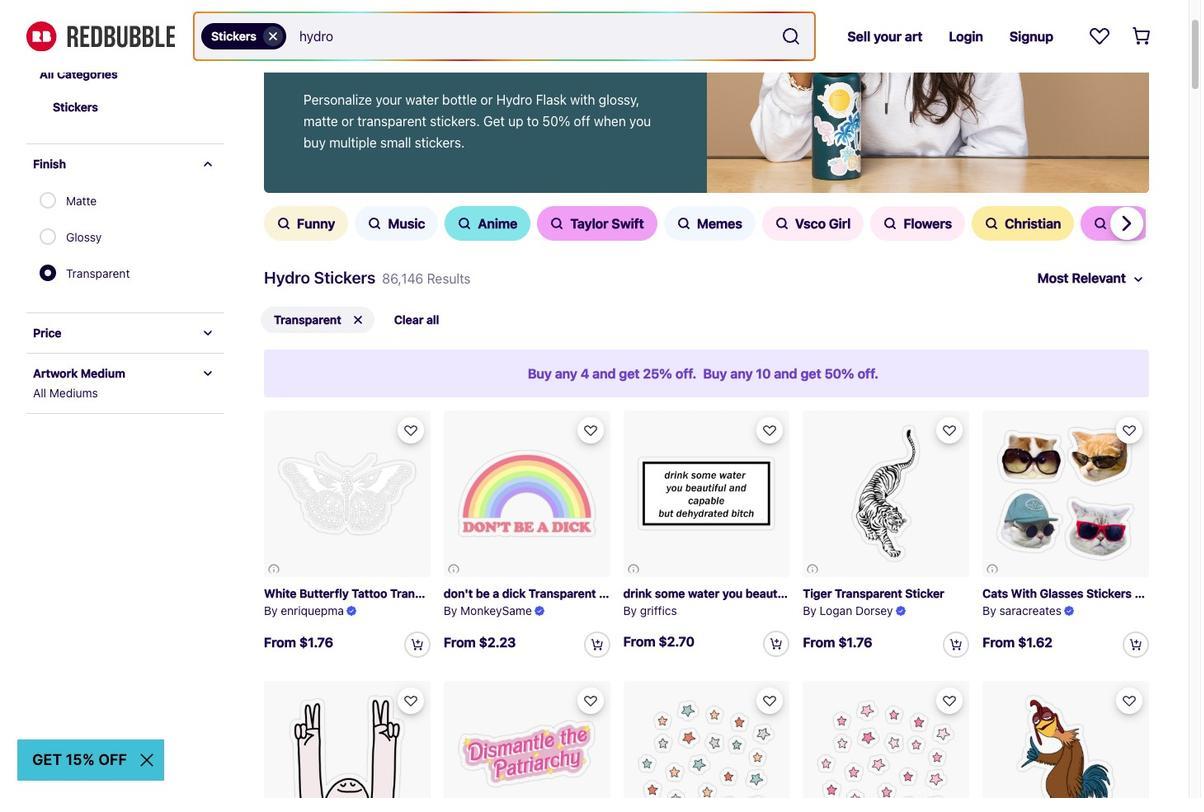 Task type: describe. For each thing, give the bounding box(es) containing it.
vsco
[[795, 216, 826, 231]]

artwork medium
[[33, 366, 125, 380]]

christian link
[[972, 206, 1075, 241]]

from $2.70
[[624, 635, 695, 650]]

get
[[484, 114, 505, 129]]

transparent inside finish option group
[[66, 267, 130, 281]]

when
[[594, 114, 626, 129]]

$2.70
[[659, 635, 695, 650]]

all
[[427, 313, 439, 327]]

cats with glasses stickers pack transp
[[983, 587, 1202, 601]]

memes link
[[664, 206, 756, 241]]

aesthetic mini star pack transparent sticker image
[[624, 681, 790, 799]]

swift
[[612, 216, 644, 231]]

from for don't be a dick transparent sticker
[[444, 635, 476, 650]]

transparent up dorsey
[[835, 587, 903, 601]]

mediums
[[49, 386, 98, 400]]

pack
[[1135, 587, 1162, 601]]

personalize
[[304, 92, 372, 107]]

flask
[[536, 92, 567, 107]]

from for cats with glasses stickers pack transp
[[983, 635, 1015, 650]]

by saracreates
[[983, 604, 1062, 618]]

vsco girl link
[[762, 206, 864, 241]]

1 vertical spatial stickers.
[[415, 135, 465, 150]]

1 buy from the left
[[528, 366, 552, 381]]

by logan dorsey
[[803, 604, 893, 618]]

don't
[[444, 587, 473, 601]]

christian
[[1005, 216, 1062, 231]]

transparent button
[[261, 307, 374, 333]]

anime link
[[445, 206, 531, 241]]

water
[[304, 38, 383, 73]]

hydro inside personalize your water bottle or hydro flask with glossy, matte or transparent stickers. get up to 50% off when you buy multiple small stickers.
[[496, 92, 533, 107]]

3 sticker from the left
[[906, 587, 945, 601]]

4
[[581, 366, 590, 381]]

funny
[[297, 216, 335, 231]]

cats
[[983, 587, 1009, 601]]

86,146
[[382, 272, 424, 286]]

finish button
[[26, 144, 224, 184]]

transparent right 'tattoo'
[[390, 587, 458, 601]]

redbubble logo image
[[26, 21, 175, 51]]

medium
[[81, 366, 125, 380]]

taylor
[[571, 216, 609, 231]]

white butterfly tattoo transparent sticker image
[[264, 411, 431, 578]]

all mediums
[[33, 386, 98, 400]]

small
[[380, 135, 411, 150]]

by for by logan dorsey
[[803, 604, 817, 618]]

buy
[[304, 135, 326, 150]]

$1.62
[[1019, 635, 1053, 650]]

glossy,
[[599, 92, 640, 107]]

clear all button
[[381, 307, 446, 333]]

by for by griffics
[[624, 604, 637, 618]]

stickers inside field
[[211, 29, 257, 43]]

white butterfly tattoo transparent sticker
[[264, 587, 500, 601]]

funny link
[[264, 206, 349, 241]]

tiger
[[803, 587, 832, 601]]

1 horizontal spatial or
[[481, 92, 493, 107]]

2 sticker from the left
[[599, 587, 639, 601]]

monkeysame
[[461, 604, 532, 618]]

a
[[493, 587, 500, 601]]

anime
[[478, 216, 518, 231]]

by griffics
[[624, 604, 677, 618]]

25%
[[643, 366, 673, 381]]

finish
[[33, 157, 66, 171]]

from $1.62
[[983, 635, 1053, 650]]

personalize your water bottle or hydro flask with glossy, matte or transparent stickers. get up to 50% off when you buy multiple small stickers.
[[304, 92, 651, 150]]

price
[[33, 326, 62, 340]]

multiple
[[329, 135, 377, 150]]

you
[[630, 114, 651, 129]]

dog link
[[1082, 206, 1153, 241]]

1 and from the left
[[593, 366, 616, 381]]

dorsey
[[856, 604, 893, 618]]

1 any from the left
[[555, 366, 578, 381]]

results
[[427, 272, 471, 286]]

taylor swift link
[[538, 206, 658, 241]]

dog
[[1115, 216, 1140, 231]]

by for by monkeysame
[[444, 604, 457, 618]]

with
[[570, 92, 596, 107]]

transparent right the dick
[[529, 587, 596, 601]]

2 and from the left
[[774, 366, 798, 381]]

transparent
[[357, 114, 427, 129]]

category button
[[26, 18, 224, 58]]

flowers link
[[871, 206, 966, 241]]

matte
[[304, 114, 338, 129]]

music
[[388, 216, 425, 231]]

with
[[1012, 587, 1037, 601]]

stickers button inside field
[[201, 23, 286, 50]]

Stickers field
[[195, 13, 815, 59]]

white
[[264, 587, 297, 601]]

peace out dude transparent sticker image
[[264, 681, 431, 799]]

cats with glasses stickers pack transparent sticker image
[[983, 411, 1150, 578]]

taylor swift
[[571, 216, 644, 231]]



Task type: locate. For each thing, give the bounding box(es) containing it.
1 get from the left
[[619, 366, 640, 381]]

memes
[[697, 216, 743, 231]]

1 from from the left
[[624, 635, 656, 650]]

from left $1.62
[[983, 635, 1015, 650]]

50% down flask
[[543, 114, 571, 129]]

by monkeysame
[[444, 604, 532, 618]]

matte
[[66, 194, 97, 208]]

be
[[476, 587, 490, 601]]

saracreates
[[1000, 604, 1062, 618]]

2 by from the left
[[444, 604, 457, 618]]

stickers. right "small"
[[415, 135, 465, 150]]

from $2.23
[[444, 635, 516, 650]]

hydro stickers 86,146 results
[[264, 268, 471, 287]]

griffics
[[640, 604, 677, 618]]

don't be a dick transparent sticker image
[[444, 411, 610, 578]]

transparent inside button
[[274, 313, 341, 327]]

0 vertical spatial all
[[40, 67, 54, 81]]

1 horizontal spatial hydro
[[496, 92, 533, 107]]

1 horizontal spatial off.
[[858, 366, 879, 381]]

1 $1.76 from the left
[[300, 635, 334, 650]]

$2.23
[[479, 635, 516, 650]]

buy left 10
[[704, 366, 727, 381]]

all for all mediums
[[33, 386, 46, 400]]

price button
[[26, 314, 224, 353]]

enriquepma
[[281, 604, 344, 618]]

0 horizontal spatial 50%
[[543, 114, 571, 129]]

from down logan
[[803, 635, 836, 650]]

from
[[624, 635, 656, 650], [264, 635, 296, 650], [444, 635, 476, 650], [803, 635, 836, 650], [983, 635, 1015, 650]]

None radio
[[40, 265, 56, 281]]

0 horizontal spatial sticker
[[461, 587, 500, 601]]

any left 4 at the left of the page
[[555, 366, 578, 381]]

from down by enriquepma
[[264, 635, 296, 650]]

all down artwork at the top of the page
[[33, 386, 46, 400]]

5 by from the left
[[983, 604, 997, 618]]

2 horizontal spatial sticker
[[906, 587, 945, 601]]

all inside all categories button
[[40, 67, 54, 81]]

$1.76 down enriquepma
[[300, 635, 334, 650]]

stickers. down bottle
[[430, 114, 480, 129]]

buy any 4 and get 25% off. buy any 10 and get 50% off.
[[528, 366, 879, 381]]

0 horizontal spatial hydro
[[264, 268, 310, 287]]

0 horizontal spatial buy
[[528, 366, 552, 381]]

hydro up the transparent button
[[264, 268, 310, 287]]

0 vertical spatial hydro
[[496, 92, 533, 107]]

50% right 10
[[825, 366, 855, 381]]

chicken joe is a vibe transparent sticker image
[[983, 681, 1150, 799]]

bottle
[[390, 38, 470, 73]]

get left 25%
[[619, 366, 640, 381]]

from for white butterfly tattoo transparent sticker
[[264, 635, 296, 650]]

1 off. from the left
[[676, 366, 697, 381]]

sticker up by monkeysame
[[461, 587, 500, 601]]

1 horizontal spatial 50%
[[825, 366, 855, 381]]

1 horizontal spatial get
[[801, 366, 822, 381]]

sticker left cats
[[906, 587, 945, 601]]

pink mini star pack transparent sticker image
[[803, 681, 970, 799]]

3 by from the left
[[624, 604, 637, 618]]

0 vertical spatial stickers button
[[201, 23, 286, 50]]

4 from from the left
[[803, 635, 836, 650]]

0 horizontal spatial get
[[619, 366, 640, 381]]

dismantle the patriarchy transparent sticker image
[[444, 681, 610, 799]]

off
[[574, 114, 591, 129]]

categories
[[57, 67, 118, 81]]

any
[[555, 366, 578, 381], [731, 366, 753, 381]]

or up get
[[481, 92, 493, 107]]

50%
[[543, 114, 571, 129], [825, 366, 855, 381]]

dick
[[502, 587, 526, 601]]

by down don't
[[444, 604, 457, 618]]

stickers button
[[201, 23, 286, 50], [40, 91, 224, 124]]

sticker up by griffics
[[599, 587, 639, 601]]

music link
[[355, 206, 439, 241]]

or
[[481, 92, 493, 107], [342, 114, 354, 129]]

by down cats
[[983, 604, 997, 618]]

0 horizontal spatial and
[[593, 366, 616, 381]]

0 vertical spatial 50%
[[543, 114, 571, 129]]

none radio inside finish option group
[[40, 265, 56, 281]]

transparent down hydro stickers 86,146 results
[[274, 313, 341, 327]]

by for by saracreates
[[983, 604, 997, 618]]

5 from from the left
[[983, 635, 1015, 650]]

bottle
[[442, 92, 477, 107]]

0 horizontal spatial any
[[555, 366, 578, 381]]

or up multiple
[[342, 114, 354, 129]]

50% inside personalize your water bottle or hydro flask with glossy, matte or transparent stickers. get up to 50% off when you buy multiple small stickers.
[[543, 114, 571, 129]]

1 horizontal spatial and
[[774, 366, 798, 381]]

glasses
[[1040, 587, 1084, 601]]

from $1.76 down by enriquepma
[[264, 635, 334, 650]]

2 off. from the left
[[858, 366, 879, 381]]

1 horizontal spatial buy
[[704, 366, 727, 381]]

1 by from the left
[[264, 604, 278, 618]]

0 horizontal spatial or
[[342, 114, 354, 129]]

and right 4 at the left of the page
[[593, 366, 616, 381]]

by
[[264, 604, 278, 618], [444, 604, 457, 618], [624, 604, 637, 618], [803, 604, 817, 618], [983, 604, 997, 618]]

all categories button
[[26, 58, 224, 91]]

1 horizontal spatial from $1.76
[[803, 635, 873, 650]]

clear all
[[394, 313, 439, 327]]

0 horizontal spatial from $1.76
[[264, 635, 334, 650]]

0 vertical spatial stickers.
[[430, 114, 480, 129]]

0 horizontal spatial off.
[[676, 366, 697, 381]]

1 vertical spatial 50%
[[825, 366, 855, 381]]

1 sticker from the left
[[461, 587, 500, 601]]

glossy
[[66, 230, 102, 244]]

from for tiger transparent sticker
[[803, 635, 836, 650]]

flowers
[[904, 216, 952, 231]]

buy left 4 at the left of the page
[[528, 366, 552, 381]]

10
[[756, 366, 771, 381]]

1 vertical spatial or
[[342, 114, 354, 129]]

by down white
[[264, 604, 278, 618]]

1 horizontal spatial $1.76
[[839, 635, 873, 650]]

any left 10
[[731, 366, 753, 381]]

hydro
[[496, 92, 533, 107], [264, 268, 310, 287]]

vsco girl
[[795, 216, 851, 231]]

1 vertical spatial hydro
[[264, 268, 310, 287]]

butterfly
[[300, 587, 349, 601]]

girl
[[829, 216, 851, 231]]

$1.76 down by logan dorsey
[[839, 635, 873, 650]]

stickers.
[[430, 114, 480, 129], [415, 135, 465, 150]]

1 vertical spatial all
[[33, 386, 46, 400]]

2 $1.76 from the left
[[839, 635, 873, 650]]

logan
[[820, 604, 853, 618]]

tattoo
[[352, 587, 387, 601]]

all for all categories
[[40, 67, 54, 81]]

0 vertical spatial or
[[481, 92, 493, 107]]

to
[[527, 114, 539, 129]]

by enriquepma
[[264, 604, 344, 618]]

tiger transparent sticker image
[[803, 411, 970, 578]]

all categories
[[40, 67, 118, 81]]

and right 10
[[774, 366, 798, 381]]

0 horizontal spatial $1.76
[[300, 635, 334, 650]]

category
[[33, 31, 84, 45]]

from down by griffics
[[624, 635, 656, 650]]

$1.76 for enriquepma
[[300, 635, 334, 650]]

3 from from the left
[[444, 635, 476, 650]]

4 by from the left
[[803, 604, 817, 618]]

from $1.76 for logan
[[803, 635, 873, 650]]

up
[[508, 114, 524, 129]]

1 vertical spatial stickers button
[[40, 91, 224, 124]]

by left griffics
[[624, 604, 637, 618]]

1 horizontal spatial any
[[731, 366, 753, 381]]

don't be a dick transparent sticker
[[444, 587, 639, 601]]

from $1.76 for enriquepma
[[264, 635, 334, 650]]

2 get from the left
[[801, 366, 822, 381]]

2 buy from the left
[[704, 366, 727, 381]]

Search term search field
[[286, 13, 775, 59]]

by down tiger
[[803, 604, 817, 618]]

$1.76
[[300, 635, 334, 650], [839, 635, 873, 650]]

by for by enriquepma
[[264, 604, 278, 618]]

drink some water you beautiful and capable but dehydrated bitch transparent sticker image
[[624, 411, 790, 578]]

transp
[[1165, 587, 1202, 601]]

None radio
[[40, 192, 56, 209], [40, 229, 56, 245], [40, 192, 56, 209], [40, 229, 56, 245]]

transparent down glossy
[[66, 267, 130, 281]]

all down category
[[40, 67, 54, 81]]

from left $2.23
[[444, 635, 476, 650]]

$1.76 for logan
[[839, 635, 873, 650]]

tiger transparent sticker
[[803, 587, 945, 601]]

from $1.76 down logan
[[803, 635, 873, 650]]

2 any from the left
[[731, 366, 753, 381]]

2 from $1.76 from the left
[[803, 635, 873, 650]]

1 from $1.76 from the left
[[264, 635, 334, 650]]

1 horizontal spatial sticker
[[599, 587, 639, 601]]

your
[[376, 92, 402, 107]]

2 from from the left
[[264, 635, 296, 650]]

get right 10
[[801, 366, 822, 381]]

finish option group
[[40, 184, 140, 293]]

clear
[[394, 313, 424, 327]]

off.
[[676, 366, 697, 381], [858, 366, 879, 381]]

water
[[406, 92, 439, 107]]

water bottle stickers
[[304, 38, 585, 73]]

hydro up up
[[496, 92, 533, 107]]



Task type: vqa. For each thing, say whether or not it's contained in the screenshot.
the &
no



